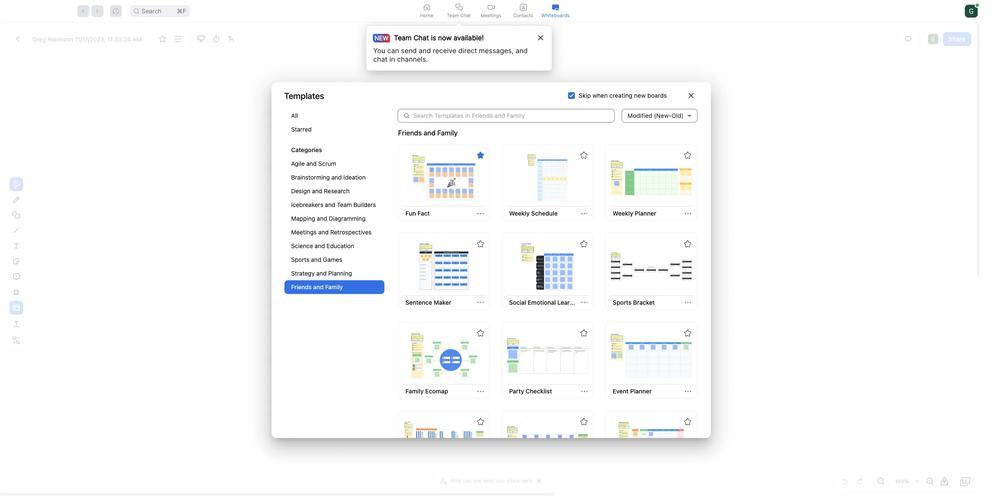 Task type: describe. For each thing, give the bounding box(es) containing it.
online image
[[976, 3, 979, 7]]

avatar image
[[965, 5, 978, 17]]

2 and from the left
[[516, 46, 528, 55]]

channels.
[[397, 55, 428, 64]]

receive
[[433, 46, 456, 55]]

chat
[[373, 55, 388, 64]]

team chat is now available! you can send and receive direct messages, and chat in channels.
[[373, 33, 528, 64]]

team chat
[[447, 12, 471, 18]]

team for team chat is now available! you can send and receive direct messages, and chat in channels.
[[394, 33, 412, 42]]

tooltip containing team chat is now available! you can send and receive direct messages, and chat in channels.
[[366, 22, 552, 71]]

profile contact image
[[520, 4, 527, 11]]

whiteboards button
[[539, 0, 572, 22]]

in
[[389, 55, 395, 64]]

1 and from the left
[[419, 46, 431, 55]]

team for team chat
[[447, 12, 459, 18]]

you can send and receive direct messages, and chat in channels. element
[[373, 46, 536, 64]]

home
[[420, 12, 433, 18]]

online image
[[976, 3, 979, 7]]

⌘f
[[177, 7, 186, 14]]



Task type: locate. For each thing, give the bounding box(es) containing it.
0 vertical spatial chat
[[460, 12, 471, 18]]

send
[[401, 46, 417, 55]]

tab list
[[411, 0, 572, 22]]

team chat image
[[455, 4, 462, 11], [455, 4, 462, 11]]

1 horizontal spatial chat
[[460, 12, 471, 18]]

0 horizontal spatial team
[[394, 33, 412, 42]]

chat for team chat is now available! you can send and receive direct messages, and chat in channels.
[[414, 33, 429, 42]]

chat left is
[[414, 33, 429, 42]]

team chat is now available! element
[[376, 33, 484, 43]]

1 vertical spatial team
[[394, 33, 412, 42]]

home button
[[411, 0, 443, 22]]

search
[[142, 7, 161, 14]]

and right messages,
[[516, 46, 528, 55]]

team inside team chat is now available! you can send and receive direct messages, and chat in channels.
[[394, 33, 412, 42]]

1 vertical spatial chat
[[414, 33, 429, 42]]

is
[[431, 33, 436, 42]]

now
[[438, 33, 452, 42]]

available!
[[454, 33, 484, 42]]

chat inside team chat is now available! you can send and receive direct messages, and chat in channels.
[[414, 33, 429, 42]]

0 horizontal spatial chat
[[414, 33, 429, 42]]

chat up available!
[[460, 12, 471, 18]]

0 horizontal spatial and
[[419, 46, 431, 55]]

tooltip
[[366, 22, 552, 71]]

meetings
[[481, 12, 501, 18]]

home small image
[[423, 4, 430, 11], [423, 4, 430, 11]]

meetings button
[[475, 0, 507, 22]]

and down the team chat is now available! element on the top
[[419, 46, 431, 55]]

close image
[[538, 35, 543, 40], [538, 35, 543, 40]]

team chat button
[[443, 0, 475, 22]]

chat for team chat
[[460, 12, 471, 18]]

chat
[[460, 12, 471, 18], [414, 33, 429, 42]]

chat inside team chat button
[[460, 12, 471, 18]]

whiteboards
[[541, 12, 570, 18]]

0 vertical spatial team
[[447, 12, 459, 18]]

and
[[419, 46, 431, 55], [516, 46, 528, 55]]

can
[[387, 46, 399, 55]]

team
[[447, 12, 459, 18], [394, 33, 412, 42]]

whiteboard small image
[[552, 4, 559, 11], [552, 4, 559, 11]]

tab list containing home
[[411, 0, 572, 22]]

team up send
[[394, 33, 412, 42]]

you
[[373, 46, 385, 55]]

1 horizontal spatial team
[[447, 12, 459, 18]]

profile contact image
[[520, 4, 527, 11]]

contacts button
[[507, 0, 539, 22]]

video on image
[[488, 4, 494, 11], [488, 4, 494, 11]]

magnifier image
[[134, 8, 139, 14]]

magnifier image
[[134, 8, 139, 14]]

contacts
[[513, 12, 533, 18]]

direct
[[458, 46, 477, 55]]

team inside button
[[447, 12, 459, 18]]

1 horizontal spatial and
[[516, 46, 528, 55]]

team up now
[[447, 12, 459, 18]]

messages,
[[479, 46, 514, 55]]



Task type: vqa. For each thing, say whether or not it's contained in the screenshot.
1st and from the right
yes



